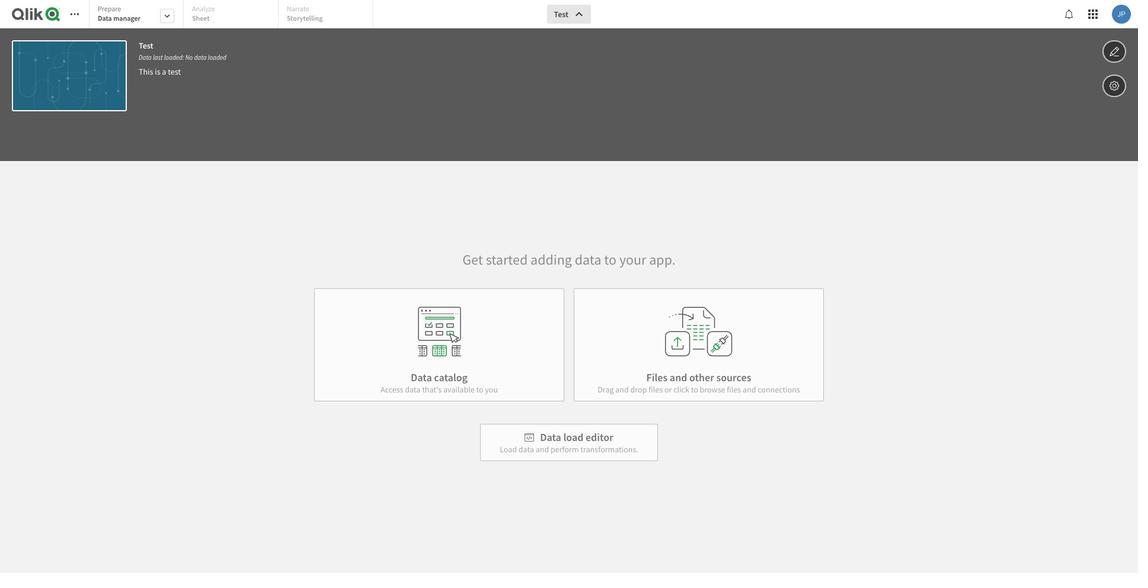 Task type: describe. For each thing, give the bounding box(es) containing it.
get started adding data to your app.
[[463, 251, 676, 269]]

you
[[485, 385, 498, 395]]

test for test
[[554, 9, 569, 20]]

data inside test data last loaded: no data loaded this is a test
[[194, 53, 207, 62]]

load
[[563, 431, 584, 445]]

or
[[664, 385, 672, 395]]

and right files
[[670, 371, 687, 385]]

and left the connections
[[743, 385, 756, 395]]

toolbar containing test
[[0, 0, 1138, 161]]

data inside data catalog access data that's available to you
[[405, 385, 420, 395]]

your
[[619, 251, 646, 269]]

data left load
[[540, 431, 561, 445]]

2 files from the left
[[727, 385, 741, 395]]

catalog
[[434, 371, 468, 385]]

app.
[[649, 251, 676, 269]]

prepare
[[98, 4, 121, 13]]

last
[[153, 53, 163, 62]]

data catalog access data that's available to you
[[381, 371, 498, 395]]

loaded
[[208, 53, 226, 62]]

connections
[[758, 385, 800, 395]]

data right adding
[[575, 251, 601, 269]]

is
[[155, 66, 160, 77]]

to inside the files and other sources drag and drop files or click to browse files and connections
[[691, 385, 698, 395]]

data inside data catalog access data that's available to you
[[411, 371, 432, 385]]

browse
[[700, 385, 725, 395]]

this
[[139, 66, 153, 77]]

drop
[[630, 385, 647, 395]]

files
[[646, 371, 668, 385]]

james peterson image
[[1112, 5, 1131, 24]]

prepare data manager
[[98, 4, 140, 23]]

editor
[[586, 431, 613, 445]]

1 files from the left
[[649, 385, 663, 395]]

other
[[689, 371, 714, 385]]

no
[[185, 53, 193, 62]]

test data last loaded: no data loaded this is a test
[[139, 40, 226, 77]]

edit image
[[1109, 44, 1120, 59]]

loaded:
[[164, 53, 184, 62]]

that's
[[422, 385, 442, 395]]

transformations.
[[581, 445, 638, 455]]

click
[[674, 385, 689, 395]]



Task type: locate. For each thing, give the bounding box(es) containing it.
1 vertical spatial test
[[139, 40, 153, 51]]

0 horizontal spatial test
[[139, 40, 153, 51]]

data down prepare
[[98, 14, 112, 23]]

data load editor
[[540, 431, 613, 445]]

and left perform
[[536, 445, 549, 455]]

0 vertical spatial test
[[554, 9, 569, 20]]

manager
[[113, 14, 140, 23]]

access
[[381, 385, 403, 395]]

data left catalog
[[411, 371, 432, 385]]

to left you
[[476, 385, 483, 395]]

app options image
[[1109, 79, 1120, 93]]

to
[[604, 251, 617, 269], [476, 385, 483, 395], [691, 385, 698, 395]]

started
[[486, 251, 528, 269]]

toolbar
[[0, 0, 1138, 161]]

files left or
[[649, 385, 663, 395]]

1 horizontal spatial files
[[727, 385, 741, 395]]

test inside test button
[[554, 9, 569, 20]]

drag
[[598, 385, 614, 395]]

test
[[168, 66, 181, 77]]

and
[[670, 371, 687, 385], [615, 385, 629, 395], [743, 385, 756, 395], [536, 445, 549, 455]]

0 horizontal spatial to
[[476, 385, 483, 395]]

and right drag
[[615, 385, 629, 395]]

load data and perform transformations.
[[500, 445, 638, 455]]

data
[[194, 53, 207, 62], [575, 251, 601, 269], [405, 385, 420, 395], [519, 445, 534, 455]]

1 horizontal spatial to
[[604, 251, 617, 269]]

perform
[[551, 445, 579, 455]]

data right the load
[[519, 445, 534, 455]]

test for test data last loaded: no data loaded this is a test
[[139, 40, 153, 51]]

data right no
[[194, 53, 207, 62]]

test inside test data last loaded: no data loaded this is a test
[[139, 40, 153, 51]]

to right click
[[691, 385, 698, 395]]

to left your
[[604, 251, 617, 269]]

data left that's
[[405, 385, 420, 395]]

sources
[[716, 371, 751, 385]]

1 horizontal spatial test
[[554, 9, 569, 20]]

data inside test data last loaded: no data loaded this is a test
[[139, 53, 152, 62]]

available
[[443, 385, 475, 395]]

a
[[162, 66, 166, 77]]

data left last
[[139, 53, 152, 62]]

data
[[98, 14, 112, 23], [139, 53, 152, 62], [411, 371, 432, 385], [540, 431, 561, 445]]

test button
[[547, 5, 591, 24]]

files
[[649, 385, 663, 395], [727, 385, 741, 395]]

get
[[463, 251, 483, 269]]

get started adding data to your app. application
[[0, 0, 1138, 574]]

2 horizontal spatial to
[[691, 385, 698, 395]]

0 horizontal spatial files
[[649, 385, 663, 395]]

load
[[500, 445, 517, 455]]

files and other sources drag and drop files or click to browse files and connections
[[598, 371, 800, 395]]

data inside prepare data manager
[[98, 14, 112, 23]]

files right browse
[[727, 385, 741, 395]]

test
[[554, 9, 569, 20], [139, 40, 153, 51]]

adding
[[531, 251, 572, 269]]

to inside data catalog access data that's available to you
[[476, 385, 483, 395]]



Task type: vqa. For each thing, say whether or not it's contained in the screenshot.
GET STARTED ADDING DATA TO YOUR APP. application
yes



